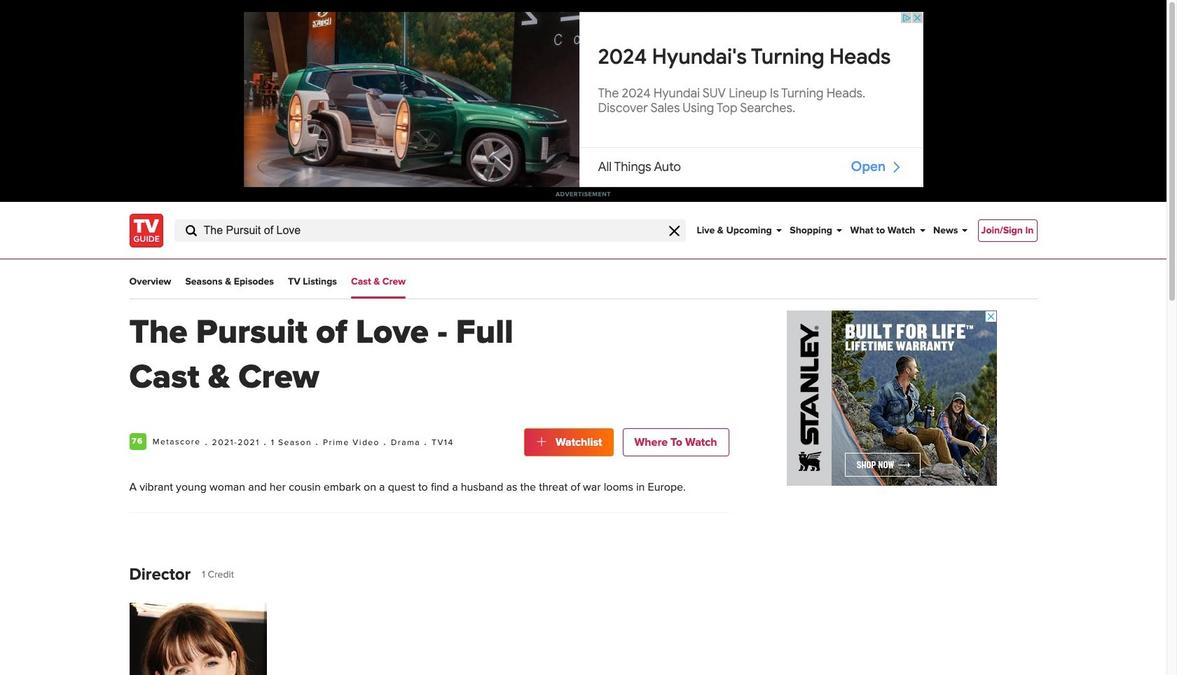 Task type: locate. For each thing, give the bounding box(es) containing it.
advertisement element
[[244, 12, 924, 187], [787, 311, 997, 486]]

None field
[[174, 219, 686, 242]]

0 vertical spatial advertisement element
[[244, 12, 924, 187]]

menu item
[[978, 219, 1038, 242]]

menu bar
[[697, 203, 967, 259]]



Task type: vqa. For each thing, say whether or not it's contained in the screenshot.
Emily Mortimer image
yes



Task type: describe. For each thing, give the bounding box(es) containing it.
Search TV Shows and Movies... text field
[[174, 219, 686, 242]]

emily mortimer image
[[129, 603, 267, 675]]

1 vertical spatial advertisement element
[[787, 311, 997, 486]]



